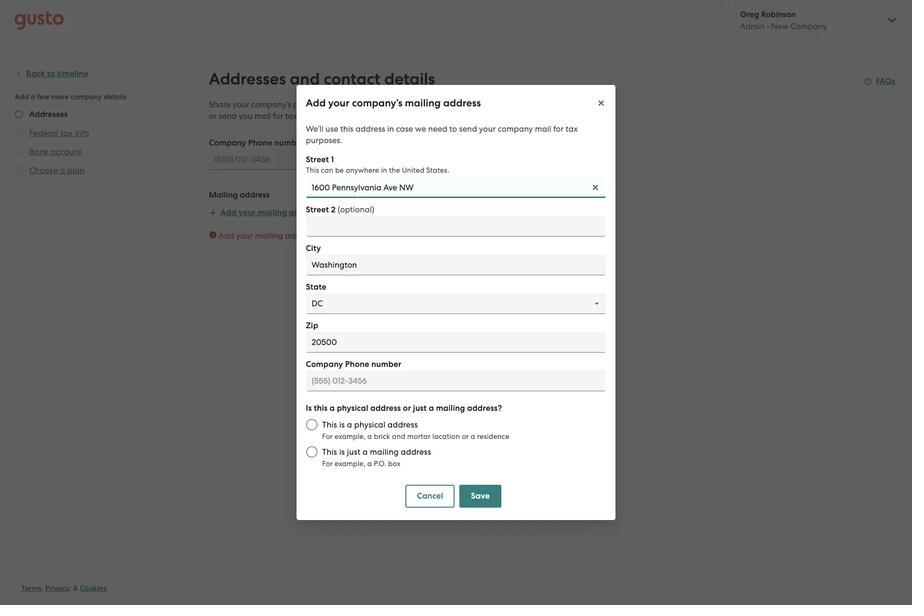 Task type: locate. For each thing, give the bounding box(es) containing it.
1 , from the left
[[41, 584, 43, 593]]

number up is this a physical address or just a mailing address? on the bottom of the page
[[372, 360, 402, 370]]

0 horizontal spatial tax
[[60, 128, 73, 138]]

just up for example, a p.o. box
[[347, 447, 361, 457]]

add your mailing address
[[220, 208, 320, 218]]

1 vertical spatial contact
[[474, 100, 502, 109]]

this up this is just a mailing address radio
[[322, 420, 337, 430]]

federal tax info
[[29, 128, 89, 138]]

2 vertical spatial or
[[462, 433, 469, 441]]

number up use
[[319, 100, 349, 109]]

a down this is a physical address
[[368, 433, 372, 441]]

terms link
[[21, 584, 41, 593]]

2 vertical spatial number
[[372, 360, 402, 370]]

this for this is just a mailing address
[[322, 447, 337, 457]]

or right the location
[[462, 433, 469, 441]]

is
[[339, 420, 345, 430], [339, 447, 345, 457]]

example, down this is just a mailing address
[[335, 460, 366, 468]]

&
[[73, 584, 78, 593]]

send
[[219, 111, 237, 121], [459, 124, 477, 134]]

1 horizontal spatial company's
[[352, 97, 403, 109]]

privacy link
[[45, 584, 69, 593]]

you
[[504, 100, 518, 109], [239, 111, 252, 121]]

is
[[306, 403, 312, 414]]

0 horizontal spatial number
[[274, 138, 304, 148]]

0 vertical spatial number
[[319, 100, 349, 109]]

residence
[[477, 433, 510, 441]]

is for just
[[339, 447, 345, 457]]

is right this is a physical address radio
[[339, 420, 345, 430]]

company down share
[[209, 138, 246, 148]]

we inside share your company's phone number and address, in case we need to contact you or send you mail for tax purposes.
[[430, 100, 441, 109]]

street up the can
[[306, 155, 329, 165]]

street left 2
[[306, 205, 329, 215]]

0 horizontal spatial we
[[415, 124, 426, 134]]

this
[[341, 124, 354, 134], [314, 403, 328, 414]]

0 vertical spatial phone
[[248, 138, 272, 148]]

and inside share your company's phone number and address, in case we need to contact you or send you mail for tax purposes.
[[351, 100, 366, 109]]

company
[[209, 138, 246, 148], [306, 360, 343, 370]]

0 vertical spatial case
[[411, 100, 428, 109]]

for inside "we'll use this address in case we need to send your company mail for tax purposes."
[[553, 124, 564, 134]]

address
[[443, 97, 481, 109], [356, 124, 385, 134], [240, 190, 270, 200], [289, 208, 320, 218], [285, 231, 315, 241], [371, 403, 401, 414], [388, 420, 418, 430], [401, 447, 431, 457]]

in left the
[[381, 166, 387, 175]]

timeline
[[57, 69, 88, 79]]

1 is from the top
[[339, 420, 345, 430]]

save and continue
[[331, 267, 402, 277]]

details
[[384, 69, 435, 89], [104, 93, 127, 101]]

This is just a mailing address radio
[[301, 442, 322, 463]]

addresses up share
[[209, 69, 286, 89]]

choose a plan
[[29, 166, 85, 175]]

0 vertical spatial you
[[504, 100, 518, 109]]

1 for from the top
[[322, 433, 333, 441]]

2 , from the left
[[69, 584, 71, 593]]

0 vertical spatial street
[[306, 155, 329, 165]]

1 horizontal spatial number
[[319, 100, 349, 109]]

mailing
[[405, 97, 441, 109], [258, 208, 287, 218], [255, 231, 283, 241], [436, 403, 465, 414], [370, 447, 399, 457]]

box
[[388, 460, 401, 468]]

1 horizontal spatial tax
[[285, 111, 297, 121]]

1 horizontal spatial company phone number
[[306, 360, 402, 370]]

street for 2
[[306, 205, 329, 215]]

physical
[[337, 403, 369, 414], [354, 420, 386, 430]]

0 vertical spatial physical
[[337, 403, 369, 414]]

0 horizontal spatial company's
[[251, 100, 291, 109]]

1 vertical spatial continue
[[369, 267, 402, 277]]

company for (555) 012-3456 'phone field'
[[209, 138, 246, 148]]

0 vertical spatial example,
[[335, 433, 366, 441]]

1 horizontal spatial just
[[413, 403, 427, 414]]

need
[[443, 100, 462, 109], [428, 124, 448, 134]]

add for add your company's mailing address
[[306, 97, 326, 109]]

is for a
[[339, 420, 345, 430]]

use
[[326, 124, 339, 134]]

continue inside button
[[369, 267, 402, 277]]

1 horizontal spatial company
[[306, 360, 343, 370]]

street
[[306, 155, 329, 165], [306, 205, 329, 215]]

address down share your company's phone number and address, in case we need to contact you or send you mail for tax purposes.
[[356, 124, 385, 134]]

number
[[319, 100, 349, 109], [274, 138, 304, 148], [372, 360, 402, 370]]

1 vertical spatial we
[[415, 124, 426, 134]]

physical up this is a physical address
[[337, 403, 369, 414]]

1 vertical spatial send
[[459, 124, 477, 134]]

1 vertical spatial for
[[322, 460, 333, 468]]

for down this is a physical address radio
[[322, 460, 333, 468]]

0 vertical spatial in
[[402, 100, 409, 109]]

0 vertical spatial mail
[[254, 111, 271, 121]]

0 horizontal spatial you
[[239, 111, 252, 121]]

add
[[15, 93, 29, 101], [306, 97, 326, 109], [220, 208, 236, 218], [219, 231, 234, 241]]

phone for 'company phone number' telephone field in the bottom of the page
[[345, 360, 370, 370]]

phone inside dialog main content element
[[345, 360, 370, 370]]

1 vertical spatial mail
[[535, 124, 551, 134]]

company down zip
[[306, 360, 343, 370]]

1 vertical spatial number
[[274, 138, 304, 148]]

1 vertical spatial in
[[387, 124, 394, 134]]

2 horizontal spatial number
[[372, 360, 402, 370]]

a left few
[[31, 93, 35, 101]]

tax
[[285, 111, 297, 121], [566, 124, 578, 134], [60, 128, 73, 138]]

0 vertical spatial for
[[273, 111, 283, 121]]

1 horizontal spatial company
[[498, 124, 533, 134]]

back
[[26, 69, 45, 79]]

,
[[41, 584, 43, 593], [69, 584, 71, 593]]

company's inside dialog
[[352, 97, 403, 109]]

2 example, from the top
[[335, 460, 366, 468]]

addresses for addresses
[[29, 109, 68, 119]]

need inside share your company's phone number and address, in case we need to contact you or send you mail for tax purposes.
[[443, 100, 462, 109]]

0 horizontal spatial company phone number
[[209, 138, 304, 148]]

for
[[273, 111, 283, 121], [553, 124, 564, 134]]

2 for from the top
[[322, 460, 333, 468]]

1 horizontal spatial this
[[341, 124, 354, 134]]

2 horizontal spatial tax
[[566, 124, 578, 134]]

0 vertical spatial company phone number
[[209, 138, 304, 148]]

0 vertical spatial send
[[219, 111, 237, 121]]

brick
[[374, 433, 390, 441]]

1 vertical spatial physical
[[354, 420, 386, 430]]

physical for this
[[337, 403, 369, 414]]

0 horizontal spatial save
[[331, 267, 349, 277]]

case inside "we'll use this address in case we need to send your company mail for tax purposes."
[[396, 124, 413, 134]]

0 vertical spatial addresses
[[209, 69, 286, 89]]

and inside dialog main content element
[[392, 433, 406, 441]]

2
[[331, 205, 336, 215]]

address up "we'll use this address in case we need to send your company mail for tax purposes."
[[443, 97, 481, 109]]

faqs
[[876, 76, 895, 86]]

0 horizontal spatial ,
[[41, 584, 43, 593]]

2 vertical spatial in
[[381, 166, 387, 175]]

purposes. up 'we'll' on the left top
[[299, 111, 336, 121]]

this for this is a physical address
[[322, 420, 337, 430]]

mail inside "we'll use this address in case we need to send your company mail for tax purposes."
[[535, 124, 551, 134]]

physical up brick
[[354, 420, 386, 430]]

1 horizontal spatial contact
[[474, 100, 502, 109]]

save inside dialog main content element
[[471, 491, 490, 501]]

this right use
[[341, 124, 354, 134]]

0 vertical spatial purposes.
[[299, 111, 336, 121]]

a
[[31, 93, 35, 101], [60, 166, 65, 175], [330, 403, 335, 414], [429, 403, 434, 414], [347, 420, 352, 430], [368, 433, 372, 441], [471, 433, 476, 441], [363, 447, 368, 457], [368, 460, 372, 468]]

0 horizontal spatial addresses
[[29, 109, 68, 119]]

1 horizontal spatial phone
[[345, 360, 370, 370]]

1 vertical spatial this
[[322, 420, 337, 430]]

account menu element
[[728, 0, 898, 41]]

terms
[[21, 584, 41, 593]]

1 vertical spatial case
[[396, 124, 413, 134]]

contact inside share your company's phone number and address, in case we need to contact you or send you mail for tax purposes.
[[474, 100, 502, 109]]

2 horizontal spatial or
[[462, 433, 469, 441]]

, left &
[[69, 584, 71, 593]]

the
[[389, 166, 400, 175]]

1 horizontal spatial save
[[471, 491, 490, 501]]

0 vertical spatial need
[[443, 100, 462, 109]]

case right address,
[[411, 100, 428, 109]]

your inside share your company's phone number and address, in case we need to contact you or send you mail for tax purposes.
[[233, 100, 249, 109]]

this right "is"
[[314, 403, 328, 414]]

0 vertical spatial company
[[71, 93, 102, 101]]

1 horizontal spatial continue
[[369, 267, 402, 277]]

save button
[[460, 485, 501, 508]]

purposes. inside share your company's phone number and address, in case we need to contact you or send you mail for tax purposes.
[[299, 111, 336, 121]]

add your mailing address to continue
[[219, 231, 359, 241]]

0 vertical spatial save
[[331, 267, 349, 277]]

example, for just
[[335, 460, 366, 468]]

1 vertical spatial example,
[[335, 460, 366, 468]]

continue
[[327, 231, 359, 241], [369, 267, 402, 277]]

1 vertical spatial company
[[306, 360, 343, 370]]

cookies button
[[80, 583, 107, 594]]

City field
[[306, 255, 606, 276]]

mail
[[254, 111, 271, 121], [535, 124, 551, 134]]

1 example, from the top
[[335, 433, 366, 441]]

company's inside share your company's phone number and address, in case we need to contact you or send you mail for tax purposes.
[[251, 100, 291, 109]]

1 vertical spatial company
[[498, 124, 533, 134]]

back to timeline button
[[15, 68, 88, 80]]

contact
[[324, 69, 380, 89], [474, 100, 502, 109]]

phone
[[248, 138, 272, 148], [345, 360, 370, 370]]

save for save
[[471, 491, 490, 501]]

or down share
[[209, 111, 217, 121]]

0 horizontal spatial send
[[219, 111, 237, 121]]

this left the can
[[306, 166, 319, 175]]

mortar
[[407, 433, 431, 441]]

save for save and continue
[[331, 267, 349, 277]]

1 horizontal spatial details
[[384, 69, 435, 89]]

1 vertical spatial for
[[553, 124, 564, 134]]

1 vertical spatial is
[[339, 447, 345, 457]]

Street 2 field
[[306, 216, 606, 237]]

0 horizontal spatial for
[[273, 111, 283, 121]]

in
[[402, 100, 409, 109], [387, 124, 394, 134], [381, 166, 387, 175]]

or inside share your company's phone number and address, in case we need to contact you or send you mail for tax purposes.
[[209, 111, 217, 121]]

1 horizontal spatial addresses
[[209, 69, 286, 89]]

address up this is a physical address
[[371, 403, 401, 414]]

company phone number for (555) 012-3456 'phone field'
[[209, 138, 304, 148]]

company inside "we'll use this address in case we need to send your company mail for tax purposes."
[[498, 124, 533, 134]]

1 street from the top
[[306, 155, 329, 165]]

a left p.o.
[[368, 460, 372, 468]]

1 vertical spatial addresses
[[29, 109, 68, 119]]

company's
[[352, 97, 403, 109], [251, 100, 291, 109]]

for
[[322, 433, 333, 441], [322, 460, 333, 468]]

case down add your company's mailing address
[[396, 124, 413, 134]]

we'll
[[306, 124, 324, 134]]

add for add your mailing address to continue
[[219, 231, 234, 241]]

this is a physical address
[[322, 420, 418, 430]]

1 vertical spatial just
[[347, 447, 361, 457]]

this
[[306, 166, 319, 175], [322, 420, 337, 430], [322, 447, 337, 457]]

a left plan
[[60, 166, 65, 175]]

save
[[331, 267, 349, 277], [471, 491, 490, 501]]

0 vertical spatial we
[[430, 100, 441, 109]]

just up "mortar"
[[413, 403, 427, 414]]

mailing
[[209, 190, 238, 200]]

0 horizontal spatial this
[[314, 403, 328, 414]]

this inside "we'll use this address in case we need to send your company mail for tax purposes."
[[341, 124, 354, 134]]

1 horizontal spatial ,
[[69, 584, 71, 593]]

0 vertical spatial for
[[322, 433, 333, 441]]

Company Phone number telephone field
[[306, 371, 606, 392]]

in right address,
[[402, 100, 409, 109]]

home image
[[14, 11, 64, 30]]

we down add your company's mailing address
[[415, 124, 426, 134]]

addresses
[[209, 69, 286, 89], [29, 109, 68, 119]]

0 horizontal spatial phone
[[248, 138, 272, 148]]

or
[[209, 111, 217, 121], [403, 403, 411, 414], [462, 433, 469, 441]]

a up "mortar"
[[429, 403, 434, 414]]

1 horizontal spatial mail
[[535, 124, 551, 134]]

0 horizontal spatial or
[[209, 111, 217, 121]]

purposes. down use
[[306, 136, 343, 145]]

example, down this is a physical address
[[335, 433, 366, 441]]

0 vertical spatial just
[[413, 403, 427, 414]]

states.
[[427, 166, 450, 175]]

0 horizontal spatial details
[[104, 93, 127, 101]]

cookies
[[80, 584, 107, 593]]

, left privacy
[[41, 584, 43, 593]]

1 horizontal spatial for
[[553, 124, 564, 134]]

0 vertical spatial contact
[[324, 69, 380, 89]]

1 vertical spatial save
[[471, 491, 490, 501]]

0 vertical spatial company
[[209, 138, 246, 148]]

we up "we'll use this address in case we need to send your company mail for tax purposes."
[[430, 100, 441, 109]]

company phone number inside dialog main content element
[[306, 360, 402, 370]]

1 horizontal spatial or
[[403, 403, 411, 414]]

1 vertical spatial phone
[[345, 360, 370, 370]]

account
[[51, 147, 82, 157]]

just
[[413, 403, 427, 414], [347, 447, 361, 457]]

this down this is a physical address radio
[[322, 447, 337, 457]]

a left residence
[[471, 433, 476, 441]]

this inside street 1 this can be anywhere in the united states.
[[306, 166, 319, 175]]

0 vertical spatial is
[[339, 420, 345, 430]]

0 vertical spatial or
[[209, 111, 217, 121]]

2 street from the top
[[306, 205, 329, 215]]

your
[[328, 97, 350, 109], [233, 100, 249, 109], [479, 124, 496, 134], [238, 208, 256, 218], [236, 231, 253, 241]]

addresses inside addresses list
[[29, 109, 68, 119]]

company phone number
[[209, 138, 304, 148], [306, 360, 402, 370]]

share your company's phone number and address, in case we need to contact you or send you mail for tax purposes.
[[209, 100, 518, 121]]

1 vertical spatial details
[[104, 93, 127, 101]]

0 horizontal spatial just
[[347, 447, 361, 457]]

your for add your company's mailing address
[[328, 97, 350, 109]]

need up "we'll use this address in case we need to send your company mail for tax purposes."
[[443, 100, 462, 109]]

2 is from the top
[[339, 447, 345, 457]]

0 horizontal spatial mail
[[254, 111, 271, 121]]

we
[[430, 100, 441, 109], [415, 124, 426, 134]]

number inside dialog main content element
[[372, 360, 402, 370]]

and
[[290, 69, 320, 89], [351, 100, 366, 109], [351, 267, 367, 277], [392, 433, 406, 441]]

add your company's mailing address
[[306, 97, 481, 109]]

1 horizontal spatial we
[[430, 100, 441, 109]]

is up for example, a p.o. box
[[339, 447, 345, 457]]

example,
[[335, 433, 366, 441], [335, 460, 366, 468]]

0 horizontal spatial company
[[209, 138, 246, 148]]

addresses down few
[[29, 109, 68, 119]]

bank
[[29, 147, 49, 157]]

number down phone
[[274, 138, 304, 148]]

1 vertical spatial this
[[314, 403, 328, 414]]

or up for example, a brick and mortar location or a residence
[[403, 403, 411, 414]]

company phone number for 'company phone number' telephone field in the bottom of the page
[[306, 360, 402, 370]]

1 vertical spatial need
[[428, 124, 448, 134]]

company
[[71, 93, 102, 101], [498, 124, 533, 134]]

need up states.
[[428, 124, 448, 134]]

add inside dialog
[[306, 97, 326, 109]]

0 vertical spatial this
[[306, 166, 319, 175]]

1 vertical spatial company phone number
[[306, 360, 402, 370]]

address,
[[368, 100, 400, 109]]

we inside "we'll use this address in case we need to send your company mail for tax purposes."
[[415, 124, 426, 134]]

in down address,
[[387, 124, 394, 134]]

1 vertical spatial street
[[306, 205, 329, 215]]

for up this is just a mailing address radio
[[322, 433, 333, 441]]

0 vertical spatial this
[[341, 124, 354, 134]]

1 vertical spatial purposes.
[[306, 136, 343, 145]]

company inside dialog main content element
[[306, 360, 343, 370]]

federal
[[29, 128, 58, 138]]

street inside street 1 this can be anywhere in the united states.
[[306, 155, 329, 165]]

address up add your mailing address to continue
[[289, 208, 320, 218]]

case
[[411, 100, 428, 109], [396, 124, 413, 134]]

mailing down 'company phone number' telephone field in the bottom of the page
[[436, 403, 465, 414]]

send inside share your company's phone number and address, in case we need to contact you or send you mail for tax purposes.
[[219, 111, 237, 121]]



Task type: describe. For each thing, give the bounding box(es) containing it.
more
[[51, 93, 69, 101]]

to inside "we'll use this address in case we need to send your company mail for tax purposes."
[[450, 124, 457, 134]]

save and continue button
[[319, 261, 414, 284]]

for inside share your company's phone number and address, in case we need to contact you or send you mail for tax purposes.
[[273, 111, 283, 121]]

your for add your mailing address to continue
[[236, 231, 253, 241]]

in inside share your company's phone number and address, in case we need to contact you or send you mail for tax purposes.
[[402, 100, 409, 109]]

choose
[[29, 166, 58, 175]]

in inside street 1 this can be anywhere in the united states.
[[381, 166, 387, 175]]

0 horizontal spatial contact
[[324, 69, 380, 89]]

faqs button
[[864, 76, 895, 87]]

cancel button
[[406, 485, 455, 508]]

add your company's mailing address dialog
[[297, 85, 615, 520]]

1
[[331, 155, 334, 165]]

bank account button
[[29, 146, 82, 158]]

a right this is a physical address radio
[[347, 420, 352, 430]]

(555) 012-3456 telephone field
[[209, 149, 524, 170]]

tax inside "we'll use this address in case we need to send your company mail for tax purposes."
[[566, 124, 578, 134]]

for for this is just a mailing address
[[322, 460, 333, 468]]

back to timeline
[[26, 69, 88, 79]]

share
[[209, 100, 231, 109]]

for example, a brick and mortar location or a residence
[[322, 433, 510, 441]]

anywhere
[[346, 166, 379, 175]]

company's for phone
[[251, 100, 291, 109]]

few
[[37, 93, 49, 101]]

number for 'company phone number' telephone field in the bottom of the page
[[372, 360, 402, 370]]

addresses for addresses and contact details
[[209, 69, 286, 89]]

choose a plan button
[[29, 165, 85, 176]]

0 horizontal spatial company
[[71, 93, 102, 101]]

add for add a few more company details
[[15, 93, 29, 101]]

privacy
[[45, 584, 69, 593]]

a right "is"
[[330, 403, 335, 414]]

address up add your mailing address
[[240, 190, 270, 200]]

zip
[[306, 321, 319, 331]]

purposes. inside "we'll use this address in case we need to send your company mail for tax purposes."
[[306, 136, 343, 145]]

a inside button
[[60, 166, 65, 175]]

street 2 (optional)
[[306, 205, 375, 215]]

mailing up add your mailing address to continue
[[258, 208, 287, 218]]

send inside "we'll use this address in case we need to send your company mail for tax purposes."
[[459, 124, 477, 134]]

address?
[[467, 403, 502, 414]]

0 vertical spatial details
[[384, 69, 435, 89]]

location
[[433, 433, 460, 441]]

p.o.
[[374, 460, 386, 468]]

plan
[[67, 166, 85, 175]]

in inside "we'll use this address in case we need to send your company mail for tax purposes."
[[387, 124, 394, 134]]

tax inside "federal tax info" button
[[60, 128, 73, 138]]

company's for mailing
[[352, 97, 403, 109]]

need inside "we'll use this address in case we need to send your company mail for tax purposes."
[[428, 124, 448, 134]]

1 vertical spatial or
[[403, 403, 411, 414]]

address up city in the top left of the page
[[285, 231, 315, 241]]

mail inside share your company's phone number and address, in case we need to contact you or send you mail for tax purposes.
[[254, 111, 271, 121]]

example, for a
[[335, 433, 366, 441]]

street for 1
[[306, 155, 329, 165]]

addresses and contact details
[[209, 69, 435, 89]]

Zip field
[[306, 332, 606, 353]]

united
[[402, 166, 425, 175]]

city
[[306, 244, 321, 254]]

tax inside share your company's phone number and address, in case we need to contact you or send you mail for tax purposes.
[[285, 111, 297, 121]]

company for 'company phone number' telephone field in the bottom of the page
[[306, 360, 343, 370]]

physical for is
[[354, 420, 386, 430]]

federal tax info button
[[29, 127, 89, 139]]

phone for (555) 012-3456 'phone field'
[[248, 138, 272, 148]]

mailing address
[[209, 190, 270, 200]]

bank account
[[29, 147, 82, 157]]

This is a physical address radio
[[301, 414, 322, 435]]

your for share your company's phone number and address, in case we need to contact you or send you mail for tax purposes.
[[233, 100, 249, 109]]

for example, a p.o. box
[[322, 460, 401, 468]]

number for (555) 012-3456 'phone field'
[[274, 138, 304, 148]]

info
[[75, 128, 89, 138]]

terms , privacy , & cookies
[[21, 584, 107, 593]]

your for add your mailing address
[[238, 208, 256, 218]]

case inside share your company's phone number and address, in case we need to contact you or send you mail for tax purposes.
[[411, 100, 428, 109]]

and inside save and continue button
[[351, 267, 367, 277]]

we'll use this address in case we need to send your company mail for tax purposes.
[[306, 124, 578, 145]]

mailing down add your mailing address
[[255, 231, 283, 241]]

cancel
[[417, 491, 443, 501]]

be
[[335, 166, 344, 175]]

phone
[[293, 100, 317, 109]]

add a few more company details
[[15, 93, 127, 101]]

mailing up p.o.
[[370, 447, 399, 457]]

dialog main content element
[[297, 117, 615, 520]]

to inside share your company's phone number and address, in case we need to contact you or send you mail for tax purposes.
[[464, 100, 472, 109]]

this is just a mailing address
[[322, 447, 431, 457]]

to inside button
[[47, 69, 55, 79]]

Street 1 field
[[306, 177, 606, 198]]

address down is this a physical address or just a mailing address? on the bottom of the page
[[388, 420, 418, 430]]

add for add your mailing address
[[220, 208, 236, 218]]

addresses list
[[15, 109, 132, 178]]

address down for example, a brick and mortar location or a residence
[[401, 447, 431, 457]]

mailing up "we'll use this address in case we need to send your company mail for tax purposes."
[[405, 97, 441, 109]]

1 vertical spatial you
[[239, 111, 252, 121]]

address inside "we'll use this address in case we need to send your company mail for tax purposes."
[[356, 124, 385, 134]]

0 horizontal spatial continue
[[327, 231, 359, 241]]

street 1 this can be anywhere in the united states.
[[306, 155, 450, 175]]

(optional)
[[338, 205, 375, 214]]

is this a physical address or just a mailing address?
[[306, 403, 502, 414]]

a up for example, a p.o. box
[[363, 447, 368, 457]]

for for this is a physical address
[[322, 433, 333, 441]]

state
[[306, 282, 327, 292]]

can
[[321, 166, 334, 175]]

your inside "we'll use this address in case we need to send your company mail for tax purposes."
[[479, 124, 496, 134]]

number inside share your company's phone number and address, in case we need to contact you or send you mail for tax purposes.
[[319, 100, 349, 109]]

1 horizontal spatial you
[[504, 100, 518, 109]]



Task type: vqa. For each thing, say whether or not it's contained in the screenshot.
is associated with a
yes



